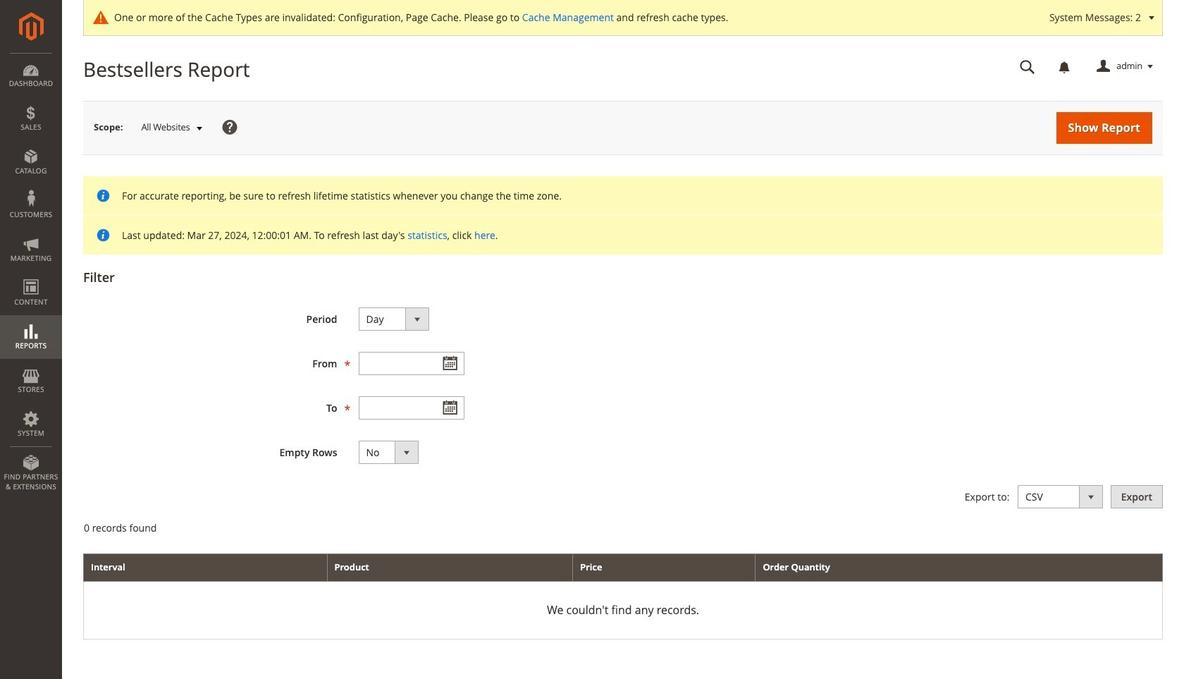 Task type: describe. For each thing, give the bounding box(es) containing it.
magento admin panel image
[[19, 12, 43, 41]]



Task type: locate. For each thing, give the bounding box(es) containing it.
menu bar
[[0, 53, 62, 499]]

None text field
[[359, 352, 464, 375], [359, 396, 464, 420], [359, 352, 464, 375], [359, 396, 464, 420]]

None text field
[[1010, 54, 1046, 79]]



